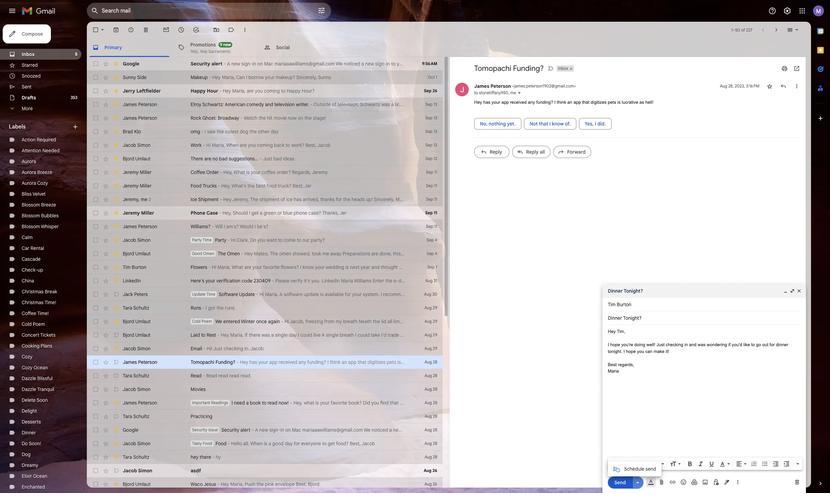 Task type: locate. For each thing, give the bounding box(es) containing it.
hi down good omen the omen -
[[212, 264, 216, 270]]

jer right truck?
[[305, 183, 312, 189]]

0 horizontal spatial inbox
[[22, 51, 35, 57]]

sep 12 for work - hi maria, when are you coming back to work? best, jacob
[[426, 143, 437, 148]]

sep 4 for hi
[[427, 238, 437, 243]]

good
[[272, 441, 284, 447]]

are for what
[[244, 264, 251, 270]]

inbox inside button
[[558, 66, 568, 71]]

we left noticed
[[336, 61, 343, 67]]

tomopachi for tomopachi funding?
[[474, 64, 512, 73]]

aurora cozy link
[[22, 180, 48, 186]]

maria, up the no
[[212, 142, 225, 148]]

1 horizontal spatial funding?
[[513, 64, 544, 73]]

envelope
[[275, 482, 295, 488]]

3 blossom from the top
[[22, 224, 40, 230]]

sep 11 for jeremy
[[426, 170, 437, 175]]

1 bad from the left
[[219, 156, 228, 162]]

james for rock ghost: broadway - watch the hit movie now on the stage!
[[123, 115, 137, 121]]

blossom for blossom breeze
[[22, 202, 40, 208]]

0 horizontal spatial read
[[218, 373, 228, 379]]

0 vertical spatial dazzle
[[22, 376, 36, 382]]

1 horizontal spatial book
[[400, 400, 411, 406]]

or
[[277, 210, 282, 216]]

0 horizontal spatial received
[[279, 359, 297, 366]]

0 horizontal spatial jack
[[123, 292, 133, 298]]

when
[[226, 142, 239, 148], [250, 441, 263, 447]]

0 vertical spatial know
[[552, 121, 564, 127]]

best, right truck?
[[293, 183, 304, 189]]

of.
[[565, 121, 571, 127]]

know right flowers?
[[303, 264, 314, 270]]

desserts link
[[22, 419, 41, 425]]

2 13 from the top
[[434, 115, 437, 120]]

tomopachi down the email
[[191, 359, 214, 366]]

3 sep 13 from the top
[[426, 129, 437, 134]]

4 umlaut from the top
[[135, 332, 151, 338]]

4 bjord umlaut from the top
[[123, 332, 151, 338]]

24 row from the top
[[87, 369, 443, 383]]

miller for food
[[140, 183, 152, 189]]

0 vertical spatial hell!
[[646, 100, 654, 105]]

sign- up the can
[[242, 61, 253, 67]]

runs - i got the runs.
[[191, 305, 236, 311]]

bjord for 12th row from the bottom of the tomopachi funding? main content
[[123, 332, 134, 338]]

0 horizontal spatial an
[[342, 359, 347, 366]]

italic ‪(⌘i)‬ image
[[698, 461, 705, 468]]

checking
[[666, 342, 684, 348], [224, 346, 243, 352]]

None checkbox
[[92, 26, 99, 33], [92, 60, 99, 67], [92, 74, 99, 81], [92, 88, 99, 94], [92, 101, 99, 108], [92, 115, 99, 121], [92, 169, 99, 176], [92, 183, 99, 189], [92, 196, 99, 203], [92, 210, 99, 217], [92, 250, 99, 257], [92, 264, 99, 271], [92, 278, 99, 284], [92, 318, 99, 325], [92, 359, 99, 366], [92, 386, 99, 393], [92, 413, 99, 420], [92, 454, 99, 461], [92, 26, 99, 33], [92, 60, 99, 67], [92, 74, 99, 81], [92, 88, 99, 94], [92, 101, 99, 108], [92, 115, 99, 121], [92, 169, 99, 176], [92, 183, 99, 189], [92, 196, 99, 203], [92, 210, 99, 217], [92, 250, 99, 257], [92, 264, 99, 271], [92, 278, 99, 284], [92, 318, 99, 325], [92, 359, 99, 366], [92, 386, 99, 393], [92, 413, 99, 420], [92, 454, 99, 461]]

in.
[[245, 346, 250, 352]]

i down you're
[[624, 349, 625, 354]]

checking inside i hope you're doing well! just checking in and was wondering if you'd like to go out for dinner tonight. i hope you can make it!
[[666, 342, 684, 348]]

0 vertical spatial we
[[336, 61, 343, 67]]

food
[[191, 183, 202, 189], [216, 441, 227, 447], [203, 441, 212, 446]]

22 row from the top
[[87, 342, 443, 356]]

the right dog
[[250, 129, 257, 135]]

4 james peterson from the top
[[123, 359, 157, 366]]

1 vertical spatial ocean
[[33, 473, 47, 480]]

3 29 from the top
[[433, 333, 437, 338]]

would
[[240, 224, 253, 230]]

time! for christmas time!
[[45, 300, 56, 306]]

hey, for hey, what is your coffee order? regards, jeremy
[[224, 169, 233, 175]]

0 horizontal spatial was
[[262, 332, 270, 338]]

indent less ‪(⌘[)‬ image
[[773, 461, 780, 468]]

funding? for tomopachi funding?
[[513, 64, 544, 73]]

cold poem link
[[22, 321, 45, 328]]

1 horizontal spatial burton
[[617, 302, 632, 308]]

soon
[[37, 397, 48, 404]]

all
[[540, 149, 545, 155], [401, 332, 405, 338]]

5 row from the top
[[87, 111, 443, 125]]

1 vertical spatial lucrative
[[402, 359, 421, 366]]

1 horizontal spatial favorite
[[331, 400, 347, 406]]

security alert - a new sign-in on mac mariaaawilliams@gmail.com we noticed a new sign-in to your google account on a mac device. if this was you, you don't need to do anything.
[[191, 61, 580, 67]]

1 horizontal spatial alert
[[241, 427, 250, 433]]

0 horizontal spatial a
[[227, 61, 230, 67]]

1 vertical spatial all
[[401, 332, 405, 338]]

update inside update time software update - hi maria, a software update is available for your system. i recommend you install it at your earliest convenience. best, jack
[[192, 292, 206, 297]]

0 horizontal spatial funding?
[[216, 359, 235, 366]]

inbox up james.peterson1902@gmail.com
[[558, 66, 568, 71]]

1 sep 12 from the top
[[426, 143, 437, 148]]

0 vertical spatial sep 12
[[426, 143, 437, 148]]

just
[[263, 156, 272, 162], [657, 342, 665, 348], [213, 346, 223, 352]]

coffee inside labels navigation
[[22, 311, 36, 317]]

reply down nothing
[[490, 149, 502, 155]]

bjord for 8th row from the top of the tomopachi funding? main content
[[123, 156, 134, 162]]

1 sign- from the left
[[242, 61, 253, 67]]

1 vertical spatial coming
[[257, 142, 273, 148]]

if
[[481, 61, 484, 67], [245, 332, 248, 338]]

2 bjord umlaut from the top
[[123, 251, 151, 257]]

what
[[304, 400, 314, 406]]

1 sep 13 from the top
[[426, 102, 437, 107]]

happy down makeup
[[191, 88, 206, 94]]

hey, for hey, what's the best food truck? best, jer
[[221, 183, 231, 189]]

1 horizontal spatial in
[[386, 61, 390, 67]]

alert up all,
[[241, 427, 250, 433]]

13 for watch the hit movie now on the stage!
[[434, 115, 437, 120]]

3 aurora from the top
[[22, 180, 36, 186]]

1 for flowers - hi maria, what are your favorite flowers? i know your wedding is next year and thought we could discuss this with the florist this weekend. regards, tim
[[436, 265, 437, 270]]

1 book from the left
[[250, 400, 261, 406]]

christmas time! link
[[22, 300, 56, 306]]

food trucks - hey, what's the best food truck? best, jer
[[191, 183, 312, 189]]

security left issue
[[192, 428, 207, 433]]

4 tara from the top
[[123, 454, 132, 461]]

christmas for christmas break
[[22, 289, 44, 295]]

checking left the in.
[[224, 346, 243, 352]]

1 vertical spatial aurora
[[22, 169, 36, 175]]

2 jeremy miller from the top
[[123, 183, 152, 189]]

me
[[511, 90, 516, 95], [141, 196, 147, 202]]

coffee inside row
[[191, 169, 205, 175]]

bad right the no
[[219, 156, 228, 162]]

0 horizontal spatial reply
[[490, 149, 502, 155]]

0 vertical spatial what
[[234, 169, 245, 175]]

7 aug 28 from the top
[[425, 441, 437, 446]]

cold inside cold poem we entered winter once again -
[[192, 319, 201, 324]]

verification
[[216, 278, 240, 284]]

1 horizontal spatial read
[[229, 373, 239, 379]]

tim burton inside dinner tonight? dialog
[[608, 302, 632, 308]]

dinner for 'dinner' link in the bottom left of the page
[[22, 430, 36, 436]]

5 bjord umlaut from the top
[[123, 482, 151, 488]]

flowers?
[[281, 264, 299, 270]]

on right account
[[444, 61, 449, 67]]

1 vertical spatial jeremy miller
[[123, 183, 152, 189]]

bjord umlaut for there are no bad suggestions...
[[123, 156, 151, 162]]

was down once
[[262, 332, 270, 338]]

0 vertical spatial and
[[265, 101, 273, 108]]

2 vertical spatial and
[[689, 342, 697, 348]]

cold inside labels navigation
[[22, 321, 32, 328]]

of
[[742, 27, 745, 32]]

coming down the makeup - hey maria, can i borrow your makeup? sincerely, sunny
[[264, 88, 280, 94]]

11 for jeremy
[[434, 170, 437, 175]]

sep 11 for jer
[[426, 183, 437, 188]]

2 row from the top
[[87, 71, 443, 84]]

row
[[87, 57, 580, 71], [87, 71, 443, 84], [87, 84, 443, 98], [87, 98, 443, 111], [87, 111, 443, 125], [87, 125, 443, 138], [87, 138, 443, 152], [87, 152, 443, 166], [87, 166, 443, 179], [87, 179, 443, 193], [87, 193, 443, 206], [87, 206, 443, 220], [87, 220, 443, 233], [87, 233, 443, 247], [87, 247, 443, 261], [87, 261, 537, 274], [87, 274, 443, 288], [87, 288, 522, 301], [87, 301, 443, 315], [87, 315, 443, 329], [87, 329, 466, 342], [87, 342, 443, 356], [87, 356, 443, 369], [87, 369, 443, 383], [87, 383, 443, 396], [87, 396, 443, 410], [87, 410, 443, 424], [87, 424, 443, 437], [87, 437, 443, 451], [87, 451, 443, 464], [87, 464, 443, 478], [87, 478, 443, 491]]

again
[[268, 319, 280, 325]]

0 vertical spatial time!
[[45, 300, 56, 306]]

1 vertical spatial tim burton
[[608, 302, 632, 308]]

1 vertical spatial blossom
[[22, 213, 40, 219]]

0 vertical spatial christmas
[[22, 289, 44, 295]]

poem inside cold poem we entered winter once again -
[[202, 319, 212, 324]]

4 row from the top
[[87, 98, 443, 111]]

digitizes up the did.
[[591, 100, 607, 105]]

james.peterson1902@gmail.com
[[514, 83, 574, 89]]

if right device.
[[481, 61, 484, 67]]

0 horizontal spatial book
[[250, 400, 261, 406]]

sep 12 for there are no bad suggestions... - just bad ideas
[[426, 156, 437, 161]]

maria, left the can
[[222, 74, 235, 80]]

tara schultz for runs - i got the runs.
[[123, 305, 149, 311]]

row containing tim burton
[[87, 261, 537, 274]]

tab list
[[811, 22, 830, 469], [87, 38, 811, 57]]

omen right good
[[203, 251, 214, 256]]

1 vertical spatial do
[[22, 441, 28, 447]]

9 new
[[220, 42, 231, 47]]

work
[[191, 142, 202, 148]]

1
[[732, 27, 733, 32], [436, 75, 437, 80], [436, 265, 437, 270]]

1 vertical spatial any
[[299, 359, 306, 366]]

burton inside dinner tonight? dialog
[[617, 302, 632, 308]]

for inside i hope you're doing well! just checking in and was wondering if you'd like to go out for dinner tonight. i hope you can make it!
[[770, 342, 775, 348]]

0 vertical spatial sep 4
[[427, 238, 437, 243]]

umlaut for there
[[135, 156, 151, 162]]

1 vertical spatial what
[[232, 264, 243, 270]]

0 vertical spatial favorite
[[263, 264, 280, 270]]

21 row from the top
[[87, 329, 466, 342]]

dazzle down cozy ocean
[[22, 376, 36, 382]]

aug
[[720, 83, 728, 89], [426, 278, 433, 283], [424, 292, 431, 297], [425, 305, 432, 311], [425, 319, 432, 324], [425, 333, 432, 338], [425, 346, 432, 351], [425, 360, 432, 365], [425, 373, 432, 378], [425, 387, 432, 392], [425, 400, 432, 406], [425, 414, 432, 419], [425, 428, 432, 433], [425, 441, 432, 446], [425, 455, 432, 460], [424, 468, 432, 473], [425, 482, 432, 487]]

1 vertical spatial 1
[[436, 75, 437, 80]]

no, nothing yet.
[[480, 121, 516, 127]]

update down the here's
[[192, 292, 206, 297]]

can
[[646, 349, 653, 354]]

time down williams?
[[203, 238, 212, 243]]

inbox for inbox button
[[558, 66, 568, 71]]

has up "read." on the bottom of page
[[250, 359, 257, 366]]

i right should
[[249, 210, 250, 216]]

think up the of.
[[557, 100, 566, 105]]

coming down other
[[257, 142, 273, 148]]

james for williams? - will i am's? would i be's?
[[123, 224, 137, 230]]

need right don't
[[535, 61, 546, 67]]

0 vertical spatial do
[[250, 237, 256, 243]]

0 vertical spatial there
[[249, 332, 260, 338]]

1 tara from the top
[[123, 305, 132, 311]]

sign- right noticed
[[375, 61, 386, 67]]

and inside i hope you're doing well! just checking in and was wondering if you'd like to go out for dinner tonight. i hope you can make it!
[[689, 342, 697, 348]]

main menu image
[[8, 7, 16, 15]]

movies link
[[191, 386, 406, 393]]

maria, down cold poem we entered winter once again -
[[230, 332, 244, 338]]

13 row from the top
[[87, 220, 443, 233]]

read up movies
[[191, 373, 202, 379]]

1 horizontal spatial jer
[[340, 210, 347, 216]]

hope up tonight.
[[611, 342, 620, 348]]

tranquil
[[37, 387, 54, 393]]

schultz for read
[[133, 373, 149, 379]]

need right readings
[[234, 400, 245, 406]]

1 28 from the top
[[433, 360, 437, 365]]

1 horizontal spatial ,
[[509, 90, 510, 95]]

breeze for blossom breeze
[[41, 202, 56, 208]]

readings
[[211, 400, 228, 406]]

2 vertical spatial 26
[[433, 482, 437, 487]]

0 horizontal spatial bad
[[219, 156, 228, 162]]

best, right convenience.
[[500, 292, 511, 298]]

2 4 from the top
[[435, 251, 437, 256]]

None checkbox
[[92, 128, 99, 135], [92, 142, 99, 149], [92, 155, 99, 162], [92, 223, 99, 230], [92, 237, 99, 244], [92, 291, 99, 298], [92, 305, 99, 312], [92, 332, 99, 339], [92, 345, 99, 352], [92, 373, 99, 379], [92, 400, 99, 407], [92, 427, 99, 434], [92, 441, 99, 447], [92, 468, 99, 474], [92, 481, 99, 488], [92, 128, 99, 135], [92, 142, 99, 149], [92, 155, 99, 162], [92, 223, 99, 230], [92, 237, 99, 244], [92, 291, 99, 298], [92, 305, 99, 312], [92, 332, 99, 339], [92, 345, 99, 352], [92, 373, 99, 379], [92, 400, 99, 407], [92, 427, 99, 434], [92, 441, 99, 447], [92, 468, 99, 474], [92, 481, 99, 488]]

dinner for dinner tonight?
[[608, 288, 623, 294]]

time! down break
[[45, 300, 56, 306]]

1 horizontal spatial inbox
[[558, 66, 568, 71]]

3 13 from the top
[[434, 129, 437, 134]]

an
[[568, 100, 573, 105], [342, 359, 347, 366]]

tiktok?
[[423, 400, 439, 406]]

digitizes down take
[[368, 359, 386, 366]]

3 row from the top
[[87, 84, 443, 98]]

tara for hey there - hy
[[123, 454, 132, 461]]

0 vertical spatial aug 26
[[424, 468, 437, 473]]

attention needed
[[22, 148, 59, 154]]

a down again
[[271, 332, 274, 338]]

aurora for aurora breeze
[[22, 169, 36, 175]]

0 vertical spatial 4
[[435, 238, 437, 243]]

what for hey,
[[234, 169, 245, 175]]

christmas break
[[22, 289, 57, 295]]

dinner tonight?
[[608, 288, 643, 294]]

jer
[[305, 183, 312, 189], [340, 210, 347, 216]]

blossom for blossom bubbles
[[22, 213, 40, 219]]

rental
[[31, 245, 44, 251]]

security down yelp
[[191, 61, 210, 67]]

0 horizontal spatial could
[[300, 332, 312, 338]]

1 horizontal spatial if
[[481, 61, 484, 67]]

cold down runs
[[192, 319, 201, 324]]

2 reply from the left
[[526, 149, 539, 155]]

29 down it
[[433, 305, 437, 311]]

Not starred checkbox
[[767, 83, 773, 90]]

27 row from the top
[[87, 410, 443, 424]]

1 vertical spatial funding?
[[216, 359, 235, 366]]

0 horizontal spatial regards,
[[292, 169, 311, 175]]

4 for hi
[[435, 238, 437, 243]]

was left you,
[[494, 61, 503, 67]]

2 christmas from the top
[[22, 300, 44, 306]]

1 vertical spatial time!
[[37, 311, 49, 317]]

tab list containing promotions
[[87, 38, 811, 57]]

4 29 from the top
[[433, 346, 437, 351]]

8 28 from the top
[[433, 455, 437, 460]]

3 bjord umlaut from the top
[[123, 319, 151, 325]]

1 christmas from the top
[[22, 289, 44, 295]]

1 horizontal spatial and
[[372, 264, 380, 270]]

you inside i hope you're doing well! just checking in and was wondering if you'd like to go out for dinner tonight. i hope you can make it!
[[637, 349, 644, 354]]

6 28 from the top
[[433, 428, 437, 433]]

and up hit
[[265, 101, 273, 108]]

poem inside labels navigation
[[33, 321, 45, 328]]

15 row from the top
[[87, 247, 443, 261]]

are up code
[[244, 264, 251, 270]]

convenience.
[[471, 292, 499, 298]]

3 tara schultz from the top
[[123, 414, 149, 420]]

movies
[[191, 387, 206, 393]]

2 james peterson from the top
[[123, 115, 157, 121]]

practicing
[[191, 414, 212, 420]]

umlaut for waco
[[135, 482, 151, 488]]

jacob simon for movies
[[123, 387, 151, 393]]

0 vertical spatial received
[[510, 100, 527, 105]]

time
[[203, 238, 212, 243], [206, 292, 215, 297]]

0 horizontal spatial hell!
[[428, 359, 437, 366]]

1 blossom from the top
[[22, 202, 40, 208]]

peterson for rock ghost: broadway - watch the hit movie now on the stage!
[[138, 115, 157, 121]]

1 reply from the left
[[490, 149, 502, 155]]

search mail image
[[89, 5, 101, 17]]

discard draft ‪(⌘⇧d)‬ image
[[794, 479, 801, 486]]

dinner down desserts link
[[22, 430, 36, 436]]

hy
[[216, 454, 221, 461]]

blossom down blossom breeze link
[[22, 213, 40, 219]]

miller for coffee
[[140, 169, 152, 175]]

3 jacob simon from the top
[[123, 346, 151, 352]]

- down clark,
[[241, 251, 243, 257]]

burton inside row
[[132, 264, 146, 270]]

1 bjord umlaut from the top
[[123, 156, 151, 162]]

0 horizontal spatial we
[[215, 319, 222, 325]]

get left food?
[[328, 441, 335, 447]]

time inside party time party - hi clark, do you want to come to our party?
[[203, 238, 212, 243]]

a down "read." on the bottom of page
[[246, 400, 249, 406]]

aurora for aurora cozy
[[22, 180, 36, 186]]

peterson for elroy schwartz: american comedy and television writer. -
[[138, 101, 157, 108]]

0 horizontal spatial lucrative
[[402, 359, 421, 366]]

,
[[509, 90, 510, 95], [138, 196, 140, 202]]

just up coffee
[[263, 156, 272, 162]]

ocean up 'dazzle blissful' link
[[34, 365, 48, 371]]

winter
[[241, 319, 255, 325]]

pets up 'yes, i did.' button
[[608, 100, 616, 105]]

Search mail text field
[[102, 7, 299, 14]]

year
[[361, 264, 370, 270]]

know inside not that i know of. button
[[552, 121, 564, 127]]

sep for just bad ideas
[[426, 156, 433, 161]]

- right flowers
[[209, 264, 211, 270]]

was
[[494, 61, 503, 67], [262, 332, 270, 338], [698, 342, 706, 348]]

row containing jeremy
[[87, 193, 443, 206]]

this for device.
[[485, 61, 493, 67]]

favorite left book?
[[331, 400, 347, 406]]

this for the
[[478, 264, 486, 270]]

breeze for aurora breeze
[[37, 169, 52, 175]]

phone
[[191, 210, 205, 216]]

2 12 from the top
[[434, 156, 437, 161]]

minimize image
[[783, 288, 789, 294]]

2 sep 12 from the top
[[426, 156, 437, 161]]

all right trade
[[401, 332, 405, 338]]

coffee
[[262, 169, 276, 175]]

a right live
[[322, 332, 325, 338]]

yelp, yelp sacramento
[[190, 49, 231, 54]]

- left 'hi!'
[[203, 346, 206, 352]]

0 horizontal spatial party
[[192, 238, 202, 243]]

13 for i saw the cutest dog the other day
[[434, 129, 437, 134]]

1 vertical spatial 13
[[434, 115, 437, 120]]

breeze
[[37, 169, 52, 175], [41, 202, 56, 208]]

29 row from the top
[[87, 437, 443, 451]]

do inside tomopachi funding? main content
[[250, 237, 256, 243]]

jacob simon for work
[[123, 142, 151, 148]]

once
[[256, 319, 267, 325]]

breeze up aurora cozy link
[[37, 169, 52, 175]]

16 row from the top
[[87, 261, 537, 274]]

elroy
[[191, 101, 201, 108]]

1 jacob simon from the top
[[123, 142, 151, 148]]

1 schultz from the top
[[133, 305, 149, 311]]

is
[[618, 100, 621, 105], [246, 169, 250, 175], [346, 264, 349, 270], [320, 292, 324, 298], [398, 359, 401, 366], [316, 400, 319, 406], [264, 441, 267, 447]]

0 vertical spatial 12
[[434, 143, 437, 148]]

an up the of.
[[568, 100, 573, 105]]

cozy
[[37, 180, 48, 186], [22, 354, 32, 360], [22, 365, 32, 371]]

1 horizontal spatial me
[[511, 90, 516, 95]]

archive image
[[113, 26, 119, 33]]

jeremy
[[123, 169, 139, 175], [312, 169, 328, 175], [123, 183, 139, 189], [123, 196, 138, 202], [123, 210, 140, 216]]

shipment
[[198, 197, 219, 203]]

hour?
[[302, 88, 315, 94]]

0 vertical spatial a
[[227, 61, 230, 67]]

insert link ‪(⌘k)‬ image
[[670, 479, 676, 486]]

promotions, 9 new messages, tab
[[173, 38, 258, 57]]

could right we
[[407, 264, 419, 270]]

1 horizontal spatial think
[[557, 100, 566, 105]]

1 dazzle from the top
[[22, 376, 36, 382]]

8 row from the top
[[87, 152, 443, 166]]

are
[[247, 88, 254, 94], [240, 142, 247, 148], [204, 156, 211, 162], [244, 264, 251, 270]]

20 row from the top
[[87, 315, 443, 329]]

0 horizontal spatial has
[[250, 359, 257, 366]]

sep for watch the hit movie now on the stage!
[[426, 115, 433, 120]]

the right with
[[456, 264, 464, 270]]

coffee
[[191, 169, 205, 175], [22, 311, 36, 317]]

jeremy for food trucks - hey, what's the best food truck? best, jer
[[123, 183, 139, 189]]

underline ‪(⌘u)‬ image
[[709, 461, 715, 468]]

3 jeremy miller from the top
[[123, 210, 154, 216]]

bjord for 15th row from the top of the tomopachi funding? main content
[[123, 251, 134, 257]]

1 horizontal spatial tim burton
[[608, 302, 632, 308]]

4 jacob simon from the top
[[123, 387, 151, 393]]

rock
[[191, 115, 201, 121]]

enchanted link
[[22, 484, 45, 490]]

7 28 from the top
[[433, 441, 437, 446]]

jack right convenience.
[[512, 292, 522, 298]]

1 vertical spatial there
[[200, 454, 211, 461]]

dinner tonight? dialog
[[603, 284, 806, 493]]

2 blossom from the top
[[22, 213, 40, 219]]

0 vertical spatial ocean
[[34, 365, 48, 371]]

sep 4 for -
[[427, 251, 437, 256]]

2 horizontal spatial and
[[689, 342, 697, 348]]

blossom for blossom whisper
[[22, 224, 40, 230]]

3 aug 29 from the top
[[425, 333, 437, 338]]

promotions
[[190, 42, 216, 48]]

1 jeremy miller from the top
[[123, 169, 152, 175]]

bad left ideas
[[274, 156, 282, 162]]

1 vertical spatial get
[[328, 441, 335, 447]]

security inside security issue security alert -
[[192, 428, 207, 433]]

runs
[[191, 305, 201, 311]]

1 happy from the left
[[191, 88, 206, 94]]

report spam image
[[128, 26, 134, 33]]

there down winter
[[249, 332, 260, 338]]

aurora
[[22, 158, 36, 165], [22, 169, 36, 175], [22, 180, 36, 186]]

1 horizontal spatial happy
[[287, 88, 301, 94]]

1 vertical spatial time
[[206, 292, 215, 297]]

1 aug 29 from the top
[[425, 305, 437, 311]]

time inside update time software update - hi maria, a software update is available for your system. i recommend you install it at your earliest convenience. best, jack
[[206, 292, 215, 297]]

you
[[514, 61, 522, 67], [255, 88, 263, 94], [248, 142, 256, 148], [258, 237, 265, 243], [410, 292, 418, 298], [637, 349, 644, 354], [372, 400, 379, 406]]

labels navigation
[[0, 22, 87, 493]]

not starred image
[[767, 83, 773, 90]]

1 sep 4 from the top
[[427, 238, 437, 243]]

None search field
[[87, 3, 331, 19]]

weekend.
[[487, 264, 508, 270]]

more send options image
[[635, 479, 641, 486]]

0 vertical spatial jer
[[305, 183, 312, 189]]

borrow
[[249, 74, 264, 80]]

ghost:
[[202, 115, 217, 121]]

day right other
[[271, 129, 279, 135]]

undo ‪(⌘z)‬ image
[[611, 461, 618, 468]]

1 horizontal spatial do
[[250, 237, 256, 243]]

dinner inside dialog
[[608, 288, 623, 294]]

inbox up starred on the left of page
[[22, 51, 35, 57]]

christmas up coffee time! on the left
[[22, 300, 44, 306]]

2 29 from the top
[[433, 319, 437, 324]]

dinner inside labels navigation
[[22, 430, 36, 436]]

can
[[236, 74, 245, 80]]

sep for hey, what's the best food truck? best, jer
[[426, 183, 433, 188]]

1 29 from the top
[[433, 305, 437, 311]]

green
[[264, 210, 276, 216]]

2 vertical spatial was
[[698, 342, 706, 348]]

take
[[371, 332, 380, 338]]

movie
[[274, 115, 287, 121]]

settings image
[[784, 7, 792, 15]]

blossom bubbles link
[[22, 213, 59, 219]]

1 aurora from the top
[[22, 158, 36, 165]]

any down 'james peterson' cell
[[528, 100, 535, 105]]

new right noticed
[[365, 61, 374, 67]]

could left live
[[300, 332, 312, 338]]

1 4 from the top
[[435, 238, 437, 243]]

sep for will i am's? would i be's?
[[426, 224, 433, 229]]

0 vertical spatial inbox
[[22, 51, 35, 57]]

1 read from the left
[[191, 373, 202, 379]]

what's
[[232, 183, 246, 189]]

2 single from the left
[[326, 332, 339, 338]]

12 for there are no bad suggestions... - just bad ideas
[[434, 156, 437, 161]]

the left hit
[[259, 115, 266, 121]]

james peterson cell
[[474, 83, 576, 89]]

0 horizontal spatial if
[[245, 332, 248, 338]]

best
[[608, 362, 617, 367]]

1 sunny from the left
[[123, 74, 136, 80]]

checking inside tomopachi funding? main content
[[224, 346, 243, 352]]

dreamy link
[[22, 463, 38, 469]]

me left show details icon
[[511, 90, 516, 95]]

tara schultz for hey there - hy
[[123, 454, 149, 461]]

28 row from the top
[[87, 424, 443, 437]]

inbox inside labels navigation
[[22, 51, 35, 57]]

more options image
[[736, 479, 740, 486]]

tim burton up "linkedin"
[[123, 264, 146, 270]]

3 28 from the top
[[433, 387, 437, 392]]

poem for cold poem
[[33, 321, 45, 328]]

1 horizontal spatial pets
[[608, 100, 616, 105]]

1 horizontal spatial read
[[206, 373, 217, 379]]

book left the from
[[400, 400, 411, 406]]

aug 29 for laid to rest - hey maria, if there was a single day i could live a single breath i could take i'd trade all the others away best, bjord
[[425, 333, 437, 338]]

5 umlaut from the top
[[135, 482, 151, 488]]

we left entered
[[215, 319, 222, 325]]

hey right rest
[[221, 332, 229, 338]]

2 horizontal spatial could
[[407, 264, 419, 270]]

0 vertical spatial hope
[[611, 342, 620, 348]]

i'd
[[381, 332, 387, 338]]

cold poem
[[22, 321, 45, 328]]

has inside row
[[250, 359, 257, 366]]

a down sacramento
[[227, 61, 230, 67]]

inbox for inbox "link"
[[22, 51, 35, 57]]

more image
[[242, 26, 248, 33]]

- left i
[[201, 129, 204, 135]]

order?
[[277, 169, 291, 175]]

alert down sacramento
[[212, 61, 223, 67]]

burton down dinner tonight?
[[617, 302, 632, 308]]

4 tara schultz from the top
[[123, 454, 149, 461]]

regards, right the "order?"
[[292, 169, 311, 175]]

2 sep 13 from the top
[[426, 115, 437, 120]]

tomopachi funding? main content
[[87, 22, 811, 493]]

0 vertical spatial digitizes
[[591, 100, 607, 105]]

1 horizontal spatial cold
[[192, 319, 201, 324]]

26 for waco jesus - hey maria, push the pink envelope best, bjord
[[433, 482, 437, 487]]

tim inside dinner tonight? dialog
[[608, 302, 616, 308]]

peterson for tomopachi funding? - hey has your app received any funding? i think an app that digitizes pets is lucrative as hell!
[[138, 359, 157, 366]]

5 28 from the top
[[433, 414, 437, 419]]

2 vertical spatial miller
[[141, 210, 154, 216]]

sans serif option
[[633, 461, 660, 468]]

0 vertical spatial as
[[640, 100, 644, 105]]

2 sep 4 from the top
[[427, 251, 437, 256]]

2 tara from the top
[[123, 373, 132, 379]]

2 vertical spatial cozy
[[22, 365, 32, 371]]

day right good
[[285, 441, 293, 447]]



Task type: describe. For each thing, give the bounding box(es) containing it.
2 book from the left
[[400, 400, 411, 406]]

i right readings
[[232, 400, 233, 406]]

it
[[433, 292, 436, 298]]

- right case
[[219, 210, 222, 216]]

you right did
[[372, 400, 379, 406]]

1 horizontal spatial tim
[[529, 264, 537, 270]]

labels image
[[228, 26, 235, 33]]

1 vertical spatial need
[[234, 400, 245, 406]]

coffee for coffee time!
[[22, 311, 36, 317]]

the right got
[[217, 305, 224, 311]]

blissful
[[37, 376, 53, 382]]

- right makeup
[[209, 74, 211, 80]]

umlaut for laid
[[135, 332, 151, 338]]

1 single from the left
[[275, 332, 288, 338]]

i right breath
[[355, 332, 357, 338]]

i left the did.
[[595, 121, 596, 127]]

aug 29 for runs - i got the runs.
[[425, 305, 437, 311]]

2 28 from the top
[[433, 373, 437, 378]]

advanced search options image
[[315, 4, 329, 17]]

delight link
[[22, 408, 37, 414]]

bulleted list ‪(⌘⇧8)‬ image
[[762, 461, 769, 468]]

2 read from the left
[[206, 373, 217, 379]]

25 row from the top
[[87, 383, 443, 396]]

hi left clark,
[[231, 237, 236, 243]]

1 horizontal spatial new
[[231, 61, 240, 67]]

0 vertical spatial cozy
[[37, 180, 48, 186]]

did
[[363, 400, 370, 406]]

everyone
[[301, 441, 321, 447]]

0 vertical spatial me
[[511, 90, 516, 95]]

security up 'hello'
[[221, 427, 239, 433]]

snooze image
[[178, 26, 185, 33]]

broadway
[[218, 115, 239, 121]]

close image
[[797, 288, 802, 294]]

trade
[[388, 332, 399, 338]]

you,
[[504, 61, 513, 67]]

0 vertical spatial think
[[557, 100, 566, 105]]

0 vertical spatial 1
[[732, 27, 733, 32]]

american
[[225, 101, 245, 108]]

asdf
[[191, 468, 201, 474]]

food?
[[336, 441, 349, 447]]

aug inside "cell"
[[720, 83, 728, 89]]

the left best
[[248, 183, 255, 189]]

cold for cold poem
[[22, 321, 32, 328]]

what for maria,
[[232, 264, 243, 270]]

food inside tasty food food - hello all, when is a good day for everyone to get food? best, jacob
[[203, 441, 212, 446]]

simon for movies
[[137, 387, 151, 393]]

3 aug 28 from the top
[[425, 387, 437, 392]]

a left green
[[260, 210, 263, 216]]

coffee time! link
[[22, 311, 49, 317]]

sunny side
[[123, 74, 147, 80]]

11 for jer
[[434, 183, 437, 188]]

- right hour on the left of page
[[219, 88, 222, 94]]

you down dog
[[248, 142, 256, 148]]

2 aug 29 from the top
[[425, 319, 437, 324]]

sep 11 for blue
[[425, 210, 437, 216]]

0 vertical spatial alert
[[212, 61, 223, 67]]

- left watch
[[240, 115, 243, 121]]

tim burton inside row
[[123, 264, 146, 270]]

coming for to
[[264, 88, 280, 94]]

23 row from the top
[[87, 356, 443, 369]]

jeremy for phone case - hey, should i get a green or blue phone case? thanks, jer
[[123, 210, 140, 216]]

tasty
[[192, 441, 202, 446]]

aug 26 for waco jesus
[[425, 482, 437, 487]]

1 vertical spatial favorite
[[331, 400, 347, 406]]

you right you,
[[514, 61, 522, 67]]

velvet
[[33, 191, 46, 197]]

hi down '230409'
[[260, 292, 264, 298]]

simon for asdf
[[138, 468, 152, 474]]

laid
[[191, 332, 200, 338]]

the left the others
[[407, 332, 414, 338]]

row containing jerry leftfielder
[[87, 84, 443, 98]]

1 horizontal spatial funding?
[[536, 100, 553, 105]]

- up movies
[[203, 373, 205, 379]]

send button
[[608, 477, 633, 489]]

redo ‪(⌘y)‬ image
[[622, 461, 629, 468]]

31 row from the top
[[87, 464, 443, 478]]

1 aug 28 from the top
[[425, 360, 437, 365]]

1 vertical spatial pets
[[387, 359, 396, 366]]

sep for hey maria, are you coming to happy hour?
[[424, 88, 432, 93]]

2 horizontal spatial new
[[365, 61, 374, 67]]

got
[[208, 305, 215, 311]]

0 horizontal spatial and
[[265, 101, 273, 108]]

- left will
[[212, 224, 214, 230]]

security for alert
[[191, 61, 210, 67]]

i right the can
[[246, 74, 247, 80]]

hey right hour on the left of page
[[223, 88, 231, 94]]

coffee order - hey, what is your coffee order? regards, jeremy
[[191, 169, 328, 175]]

party inside party time party - hi clark, do you want to come to our party?
[[192, 238, 202, 243]]

tara for runs - i got the runs.
[[123, 305, 132, 311]]

row containing brad klo
[[87, 125, 443, 138]]

<
[[512, 83, 514, 89]]

are left the no
[[204, 156, 211, 162]]

work?
[[291, 142, 304, 148]]

2 vertical spatial a
[[322, 332, 325, 338]]

bubbles
[[41, 213, 59, 219]]

hell! inside row
[[428, 359, 437, 366]]

0 horizontal spatial hope
[[611, 342, 620, 348]]

television
[[275, 101, 295, 108]]

sans
[[634, 461, 645, 467]]

1 horizontal spatial on
[[298, 115, 303, 121]]

1 horizontal spatial received
[[510, 100, 527, 105]]

aug 28, 2023, 3:16 pm cell
[[720, 83, 760, 90]]

sep for hey, what is your coffee order? regards, jeremy
[[426, 170, 433, 175]]

jerry leftfielder
[[123, 88, 161, 94]]

5 jacob simon from the top
[[123, 441, 151, 447]]

best, down asdf link
[[296, 482, 307, 488]]

1 horizontal spatial just
[[263, 156, 272, 162]]

nothing
[[489, 121, 506, 127]]

older image
[[773, 26, 780, 33]]

2 aug 28 from the top
[[425, 373, 437, 378]]

i right system.
[[381, 292, 382, 298]]

the left pink
[[257, 482, 264, 488]]

support image
[[769, 7, 777, 15]]

1 horizontal spatial omen
[[227, 251, 240, 257]]

show details image
[[518, 91, 522, 95]]

i left be's?
[[255, 224, 256, 230]]

coming for back
[[257, 142, 273, 148]]

stage!
[[313, 115, 326, 121]]

not that i know of. button
[[524, 118, 577, 129]]

0 horizontal spatial any
[[299, 359, 306, 366]]

jeremy miller for phone case
[[123, 210, 154, 216]]

miller for phone
[[141, 210, 154, 216]]

ice
[[191, 197, 197, 203]]

5 aug 28 from the top
[[425, 414, 437, 419]]

peterson for williams? - will i am's? would i be's?
[[138, 224, 157, 230]]

29 for laid to rest - hey maria, if there was a single day i could live a single breath i could take i'd trade all the others away best, bjord
[[433, 333, 437, 338]]

toggle split pane mode image
[[787, 26, 794, 33]]

check-
[[22, 267, 38, 273]]

formatting options toolbar
[[608, 458, 803, 470]]

gmail image
[[22, 4, 59, 18]]

1 horizontal spatial get
[[328, 441, 335, 447]]

insert photo image
[[702, 479, 709, 486]]

jeremy miller for coffee order
[[123, 169, 152, 175]]

- right rest
[[217, 332, 220, 338]]

9 row from the top
[[87, 166, 443, 179]]

no, nothing yet. button
[[474, 118, 521, 129]]

- left hy
[[212, 454, 215, 461]]

sep 13 for i saw the cutest dog the other day
[[426, 129, 437, 134]]

reply for reply
[[490, 149, 502, 155]]

to inside i hope you're doing well! just checking in and was wondering if you'd like to go out for dinner tonight. i hope you can make it!
[[752, 342, 755, 348]]

oct 1
[[428, 75, 437, 80]]

happy hour - hey maria, are you coming to happy hour?
[[191, 88, 315, 94]]

50
[[736, 27, 741, 32]]

7 row from the top
[[87, 138, 443, 152]]

sep for hi maria, what are your favorite flowers? i know your wedding is next year and thought we could discuss this with the florist this weekend. regards, tim
[[428, 265, 435, 270]]

0 vertical spatial was
[[494, 61, 503, 67]]

james peterson for tomopachi funding?
[[123, 359, 157, 366]]

best, right food?
[[350, 441, 361, 447]]

bjord for 13th row from the bottom
[[123, 319, 134, 325]]

do inside labels navigation
[[22, 441, 28, 447]]

i up tonight.
[[608, 342, 609, 348]]

labels
[[9, 124, 26, 130]]

runs.
[[225, 305, 236, 311]]

11 for blue
[[434, 210, 437, 216]]

james for elroy schwartz: american comedy and television writer. -
[[123, 101, 137, 108]]

4 for -
[[435, 251, 437, 256]]

1 horizontal spatial an
[[568, 100, 573, 105]]

sep for hey, should i get a green or blue phone case? thanks, jer
[[425, 210, 433, 216]]

that inside button
[[539, 121, 548, 127]]

- right again
[[281, 319, 283, 325]]

best, right work?
[[306, 142, 316, 148]]

- down work - hi maria, when are you coming back to work? best, jacob
[[260, 156, 262, 162]]

could for breath
[[358, 332, 370, 338]]

3 umlaut from the top
[[135, 319, 151, 325]]

3 tara from the top
[[123, 414, 132, 420]]

omen inside good omen the omen -
[[203, 251, 214, 256]]

tara schultz for read - read read read read.
[[123, 373, 149, 379]]

car
[[22, 245, 29, 251]]

important
[[192, 400, 210, 406]]

simon for email
[[137, 346, 151, 352]]

the right saw
[[217, 129, 224, 135]]

time! for coffee time!
[[37, 311, 49, 317]]

sent link
[[22, 84, 32, 90]]

maria, down '230409'
[[265, 292, 278, 298]]

26 row from the top
[[87, 396, 443, 410]]

i down james.peterson1902@gmail.com
[[555, 100, 556, 105]]

1 vertical spatial regards,
[[509, 264, 528, 270]]

4 aug 28 from the top
[[425, 400, 437, 406]]

cooking
[[22, 343, 39, 349]]

14 row from the top
[[87, 233, 443, 247]]

0 vertical spatial all
[[540, 149, 545, 155]]

this left with
[[437, 264, 445, 270]]

more button
[[0, 103, 81, 114]]

reply for reply all
[[526, 149, 539, 155]]

flowers - hi maria, what are your favorite flowers? i know your wedding is next year and thought we could discuss this with the florist this weekend. regards, tim
[[191, 264, 537, 270]]

- right writer.
[[310, 101, 313, 108]]

row containing sunny side
[[87, 71, 443, 84]]

0 vertical spatial any
[[528, 100, 535, 105]]

waco jesus - hey maria, push the pink envelope best, bjord
[[191, 482, 320, 488]]

30 row from the top
[[87, 451, 443, 464]]

- right work on the left of the page
[[203, 142, 205, 148]]

delete image
[[143, 26, 149, 33]]

bjord for first row from the bottom of the tomopachi funding? main content
[[123, 482, 134, 488]]

james for tomopachi funding? - hey has your app received any funding? i think an app that digitizes pets is lucrative as hell!
[[123, 359, 137, 366]]

send
[[615, 480, 626, 486]]

29 for email - hi! just checking in. jacob
[[433, 346, 437, 351]]

0 horizontal spatial in
[[253, 61, 256, 67]]

2 jack from the left
[[512, 292, 522, 298]]

- down sacramento
[[224, 61, 226, 67]]

toggle confidential mode image
[[713, 479, 720, 486]]

poem for cold poem we entered winter once again -
[[202, 319, 212, 324]]

you left the install
[[410, 292, 418, 298]]

5 james peterson from the top
[[123, 400, 157, 406]]

tasty food food - hello all, when is a good day for everyone to get food? best, jacob
[[192, 441, 375, 447]]

security issue security alert -
[[192, 427, 255, 433]]

we
[[399, 264, 405, 270]]

time for software
[[206, 292, 215, 297]]

3 schultz from the top
[[133, 414, 149, 420]]

dazzle tranquil
[[22, 387, 54, 393]]

row containing jack peters
[[87, 288, 522, 301]]

aug 29 for email - hi! just checking in. jacob
[[425, 346, 437, 351]]

353
[[71, 95, 77, 100]]

hey, for hey, should i get a green or blue phone case? thanks, jer
[[223, 210, 232, 216]]

maria, down the can
[[232, 88, 246, 94]]

2 horizontal spatial read
[[268, 400, 277, 406]]

- down williams? - will i am's? would i be's?
[[228, 237, 230, 243]]

bjord umlaut for waco jesus
[[123, 482, 151, 488]]

no,
[[480, 121, 488, 127]]

1 horizontal spatial has
[[484, 100, 491, 105]]

a right noticed
[[362, 61, 364, 67]]

jacob simon for email
[[123, 346, 151, 352]]

- right now!
[[290, 400, 292, 406]]

christmas break link
[[22, 289, 57, 295]]

- up tasty food food - hello all, when is a good day for everyone to get food? best, jacob
[[252, 427, 254, 433]]

action required
[[22, 137, 56, 143]]

hey up hour on the left of page
[[212, 74, 221, 80]]

1 vertical spatial when
[[250, 441, 263, 447]]

2 sign- from the left
[[375, 61, 386, 67]]

software
[[219, 292, 238, 298]]

a right account
[[450, 61, 453, 67]]

schultz for runs
[[133, 305, 149, 311]]

1 13 from the top
[[434, 102, 437, 107]]

cozy for cozy link
[[22, 354, 32, 360]]

just inside i hope you're doing well! just checking in and was wondering if you'd like to go out for dinner tonight. i hope you can make it!
[[657, 342, 665, 348]]

you left want
[[258, 237, 265, 243]]

me inside row
[[141, 196, 147, 202]]

reply all
[[526, 149, 545, 155]]

1 row from the top
[[87, 57, 580, 71]]

sep for i saw the cutest dog the other day
[[426, 129, 433, 134]]

i down laid to rest - hey maria, if there was a single day i could live a single breath i could take i'd trade all the others away best, bjord
[[328, 359, 329, 366]]

do soon! link
[[22, 441, 41, 447]]

breath
[[340, 332, 354, 338]]

the left the stage!
[[305, 115, 312, 121]]

jacob simon for asdf
[[123, 468, 152, 474]]

tara for read - read read read read.
[[123, 373, 132, 379]]

aurora for aurora link
[[22, 158, 36, 165]]

party?
[[311, 237, 325, 243]]

back
[[274, 142, 285, 148]]

wondering
[[707, 342, 727, 348]]

ocean for elixir ocean
[[33, 473, 47, 480]]

1 for makeup - hey maria, can i borrow your makeup? sincerely, sunny
[[436, 75, 437, 80]]

you'd
[[732, 342, 743, 348]]

28,
[[729, 83, 734, 89]]

- left 'hello'
[[228, 441, 230, 447]]

i right will
[[224, 224, 225, 230]]

- right jesus
[[217, 482, 220, 488]]

delete soon
[[22, 397, 48, 404]]

important readings i need a book to read now! - hey, what is your favorite book? did you find that book from tiktok?
[[192, 400, 439, 406]]

in inside i hope you're doing well! just checking in and was wondering if you'd like to go out for dinner tonight. i hope you can make it!
[[685, 342, 688, 348]]

0 vertical spatial lucrative
[[622, 100, 639, 105]]

1 vertical spatial was
[[262, 332, 270, 338]]

i left live
[[298, 332, 299, 338]]

1 jack from the left
[[123, 292, 133, 298]]

- right the trucks
[[218, 183, 220, 189]]

0 horizontal spatial on
[[258, 61, 263, 67]]

10 row from the top
[[87, 179, 443, 193]]

digitizes inside row
[[368, 359, 386, 366]]

jeremy for coffee order - hey, what is your coffee order? regards, jeremy
[[123, 169, 139, 175]]

1 vertical spatial alert
[[241, 427, 250, 433]]

row containing linkedin
[[87, 274, 443, 288]]

was inside i hope you're doing well! just checking in and was wondering if you'd like to go out for dinner tonight. i hope you can make it!
[[698, 342, 706, 348]]

- down email - hi! just checking in. jacob
[[237, 359, 239, 366]]

primary tab
[[87, 38, 172, 57]]

1 vertical spatial day
[[289, 332, 297, 338]]

best
[[256, 183, 266, 189]]

bliss velvet
[[22, 191, 46, 197]]

0 horizontal spatial when
[[226, 142, 239, 148]]

you down the makeup - hey maria, can i borrow your makeup? sincerely, sunny
[[255, 88, 263, 94]]

blossom whisper link
[[22, 224, 59, 230]]

move to image
[[213, 26, 220, 33]]

oct
[[428, 75, 435, 80]]

26 for happy hour - hey maria, are you coming to happy hour?
[[433, 88, 437, 93]]

19 row from the top
[[87, 301, 443, 315]]

tomopachi for tomopachi funding? - hey has your app received any funding? i think an app that digitizes pets is lucrative as hell!
[[191, 359, 214, 366]]

2 horizontal spatial food
[[216, 441, 227, 447]]

sep for hi maria, when are you coming back to work? best, jacob
[[426, 143, 433, 148]]

- right '230409'
[[272, 278, 274, 284]]

hey, left what
[[293, 400, 303, 406]]

blossom whisper
[[22, 224, 59, 230]]

account
[[424, 61, 442, 67]]

- right order
[[220, 169, 222, 175]]

well!
[[647, 342, 656, 348]]

compose button
[[3, 24, 51, 43]]

maria, down the
[[218, 264, 231, 270]]

i right flowers?
[[300, 264, 301, 270]]

attach files image
[[659, 479, 666, 486]]

christmas for christmas time!
[[22, 300, 44, 306]]

i right not
[[550, 121, 551, 127]]

here's your verification code 230409 -
[[191, 278, 275, 284]]

insert emoji ‪(⌘⇧2)‬ image
[[680, 479, 687, 486]]

- down '230409'
[[256, 292, 258, 298]]

1 horizontal spatial we
[[336, 61, 343, 67]]

8 aug 28 from the top
[[425, 455, 437, 460]]

sent
[[22, 84, 32, 90]]

0 horizontal spatial jer
[[305, 183, 312, 189]]

2 jacob simon from the top
[[123, 237, 151, 243]]

time for party
[[203, 238, 212, 243]]

a left good
[[269, 441, 271, 447]]

williams? - will i am's? would i be's?
[[191, 224, 269, 230]]

indent more ‪(⌘])‬ image
[[784, 461, 790, 468]]

6 aug 28 from the top
[[425, 428, 437, 433]]

4 28 from the top
[[433, 400, 437, 406]]

james peterson for williams?
[[123, 224, 157, 230]]

i left got
[[206, 305, 207, 311]]

received inside row
[[279, 359, 297, 366]]

bold ‪(⌘b)‬ image
[[687, 461, 694, 468]]

social tab
[[259, 38, 344, 57]]

hey inside message body text box
[[608, 329, 616, 334]]

know inside row
[[303, 264, 314, 270]]

2 happy from the left
[[287, 88, 301, 94]]

0 horizontal spatial food
[[191, 183, 202, 189]]

laid to rest - hey maria, if there was a single day i could live a single breath i could take i'd trade all the others away best, bjord
[[191, 332, 466, 338]]

aug 26 for asdf
[[424, 468, 437, 473]]

1 mac from the left
[[264, 61, 273, 67]]

0 horizontal spatial as
[[422, 359, 427, 366]]

cold for cold poem we entered winter once again -
[[192, 319, 201, 324]]

Subject field
[[608, 315, 801, 322]]

0 vertical spatial day
[[271, 129, 279, 135]]

0 vertical spatial pets
[[608, 100, 616, 105]]

hey has your app received any funding? i think an app that digitizes pets is lucrative as hell!
[[474, 100, 654, 105]]

2 vertical spatial day
[[285, 441, 293, 447]]

- right runs
[[202, 305, 205, 311]]

numbered list ‪(⌘⇧7)‬ image
[[751, 461, 758, 468]]

new inside tab
[[223, 42, 231, 47]]

maria, left push
[[230, 482, 244, 488]]

insert signature image
[[724, 479, 731, 486]]

1 vertical spatial 26
[[433, 468, 437, 473]]

12 row from the top
[[87, 206, 443, 220]]

- right shipment
[[220, 197, 222, 203]]

1 50 of 227
[[732, 27, 753, 32]]

hey right jesus
[[221, 482, 229, 488]]

12 for work - hi maria, when are you coming back to work? best, jacob
[[434, 143, 437, 148]]

hey up "read." on the bottom of page
[[240, 359, 248, 366]]

0 vertical spatial get
[[252, 210, 259, 216]]

tim,
[[617, 329, 626, 334]]

1 horizontal spatial for
[[345, 292, 351, 298]]

labels heading
[[9, 124, 72, 130]]

insert files using drive image
[[691, 479, 698, 486]]

31
[[434, 278, 437, 283]]

Message Body text field
[[608, 329, 801, 456]]

case
[[207, 210, 218, 216]]

1 horizontal spatial party
[[215, 237, 227, 243]]

more formatting options image
[[795, 461, 802, 468]]

add to tasks image
[[193, 26, 200, 33]]

simon for work
[[137, 142, 151, 148]]

32 row from the top
[[87, 478, 443, 491]]

james peterson < james.peterson1902@gmail.com >
[[474, 83, 576, 89]]

send
[[646, 466, 656, 472]]

james peterson for rock ghost: broadway
[[123, 115, 157, 121]]

1 vertical spatial think
[[330, 359, 341, 366]]

1 horizontal spatial update
[[239, 292, 255, 298]]

1 vertical spatial funding?
[[307, 359, 326, 366]]

0 horizontal spatial tim
[[123, 264, 131, 270]]

1 horizontal spatial as
[[640, 100, 644, 105]]

2 sunny from the left
[[318, 74, 331, 80]]

29 for runs - i got the runs.
[[433, 305, 437, 311]]

starred link
[[22, 62, 38, 68]]

schultz for hey
[[133, 454, 149, 461]]

1 horizontal spatial need
[[535, 61, 546, 67]]

dazzle for dazzle tranquil
[[22, 387, 36, 393]]

pop out image
[[790, 288, 796, 294]]

2 horizontal spatial on
[[444, 61, 449, 67]]

2 umlaut from the top
[[135, 251, 151, 257]]

ocean for cozy ocean
[[34, 365, 48, 371]]

read.
[[241, 373, 252, 379]]

0 horizontal spatial for
[[294, 441, 300, 447]]

0 horizontal spatial ,
[[138, 196, 140, 202]]

2 mac from the left
[[454, 61, 463, 67]]

dazzle for dazzle blissful
[[22, 376, 36, 382]]

dog
[[240, 129, 248, 135]]

0 horizontal spatial there
[[200, 454, 211, 461]]

out
[[763, 342, 769, 348]]

best, right away
[[442, 332, 453, 338]]

0 horizontal spatial just
[[213, 346, 223, 352]]

delete soon link
[[22, 397, 48, 404]]

1 vertical spatial a
[[280, 292, 283, 298]]

hey down stonetiffany950
[[474, 100, 482, 105]]

action required link
[[22, 137, 56, 143]]

1 vertical spatial hope
[[626, 349, 636, 354]]

hi right work on the left of the page
[[206, 142, 211, 148]]

makeup - hey maria, can i borrow your makeup? sincerely, sunny
[[191, 74, 331, 80]]

good omen the omen -
[[192, 251, 245, 257]]

dreamy
[[22, 463, 38, 469]]

2 bad from the left
[[274, 156, 282, 162]]



Task type: vqa. For each thing, say whether or not it's contained in the screenshot.
left Godless
no



